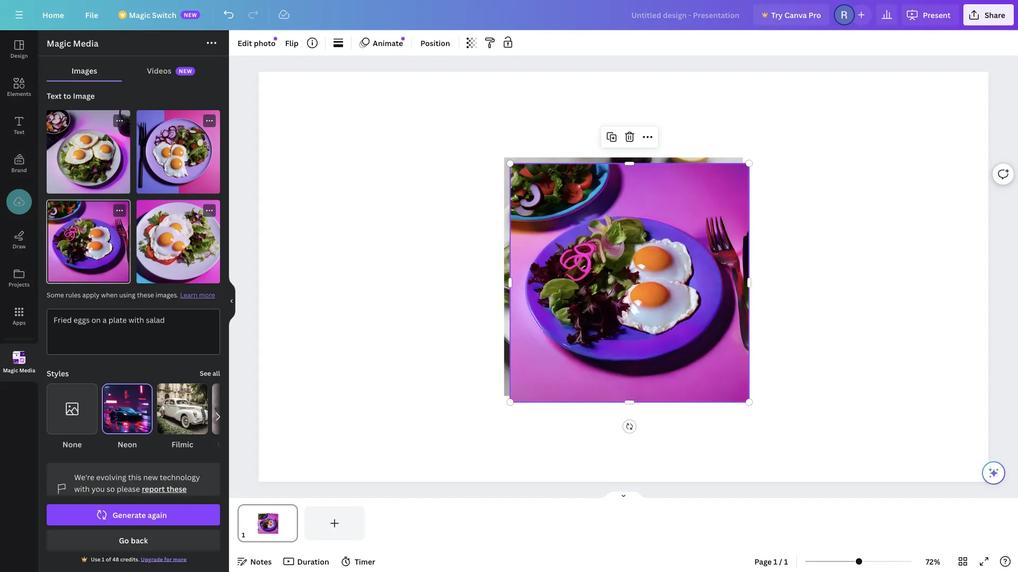 Task type: vqa. For each thing, say whether or not it's contained in the screenshot.
formatted
no



Task type: describe. For each thing, give the bounding box(es) containing it.
see
[[200, 369, 211, 378]]

draw button
[[0, 221, 38, 259]]

back
[[131, 536, 148, 546]]

magic inside button
[[3, 367, 18, 374]]

timer button
[[338, 554, 380, 571]]

these inside "report these images"
[[167, 485, 187, 495]]

Describe an image. Include objects, colors, places... text field
[[47, 310, 220, 355]]

0 vertical spatial magic media
[[47, 38, 99, 49]]

design
[[10, 52, 28, 59]]

share button
[[964, 4, 1014, 25]]

report these images link
[[74, 485, 187, 506]]

new
[[143, 473, 158, 483]]

for
[[164, 556, 172, 564]]

Design title text field
[[623, 4, 749, 25]]

new image for animate
[[401, 37, 405, 41]]

right.
[[168, 496, 187, 506]]

0 horizontal spatial these
[[137, 291, 154, 300]]

0 horizontal spatial more
[[173, 556, 187, 564]]

magic inside main menu bar
[[129, 10, 150, 20]]

projects button
[[0, 259, 38, 298]]

we're evolving this new technology with you so please
[[74, 473, 200, 495]]

page 1 / 1
[[755, 557, 788, 567]]

they
[[108, 496, 124, 506]]

duration button
[[280, 554, 333, 571]]

edit
[[238, 38, 252, 48]]

go back button
[[47, 530, 220, 552]]

filmic group
[[157, 384, 208, 451]]

of
[[106, 556, 111, 564]]

when
[[101, 291, 118, 300]]

try
[[772, 10, 783, 20]]

1 for /
[[774, 557, 778, 567]]

report
[[142, 485, 165, 495]]

filmic
[[172, 440, 193, 450]]

try canva pro button
[[754, 4, 830, 25]]

2 horizontal spatial 1
[[784, 557, 788, 567]]

timer
[[355, 557, 375, 567]]

main menu bar
[[0, 0, 1018, 30]]

upgrade for more link
[[141, 556, 187, 564]]

learn
[[180, 291, 198, 300]]

seem
[[147, 496, 166, 506]]

position button
[[416, 34, 455, 51]]

page 1 image
[[238, 507, 298, 541]]

elements button
[[0, 68, 38, 107]]

apps button
[[0, 298, 38, 336]]

1 horizontal spatial media
[[73, 38, 99, 49]]

present
[[923, 10, 951, 20]]

technology
[[160, 473, 200, 483]]

use
[[91, 556, 101, 564]]

videos
[[147, 66, 171, 76]]

this
[[128, 473, 141, 483]]

styles
[[47, 369, 69, 379]]

media inside button
[[19, 367, 35, 374]]

file
[[85, 10, 98, 20]]

file button
[[77, 4, 107, 25]]

images
[[74, 496, 100, 506]]

learn more link
[[180, 291, 215, 300]]

position
[[421, 38, 450, 48]]

rules
[[66, 291, 81, 300]]

canva
[[785, 10, 807, 20]]

image
[[73, 91, 95, 101]]

page
[[755, 557, 772, 567]]

text button
[[0, 107, 38, 145]]

elements
[[7, 90, 31, 97]]

neon
[[118, 440, 137, 450]]

home link
[[34, 4, 73, 25]]

none
[[62, 440, 82, 450]]

images.
[[156, 291, 179, 300]]

canva assistant image
[[988, 467, 1000, 480]]

generate again
[[113, 511, 167, 521]]

hide image
[[229, 276, 236, 327]]

draw
[[12, 243, 26, 250]]

notes
[[250, 557, 272, 567]]

text for text to image
[[47, 91, 62, 101]]

72%
[[926, 557, 941, 567]]

again
[[148, 511, 167, 521]]

using
[[119, 291, 135, 300]]

use 1 of 48 credits. upgrade for more
[[91, 556, 187, 564]]

animate
[[373, 38, 403, 48]]

new inside main menu bar
[[184, 11, 197, 18]]

credits.
[[120, 556, 140, 564]]

projects
[[8, 281, 30, 288]]

if they don't seem right.
[[100, 496, 187, 506]]

see all
[[200, 369, 220, 378]]

none group
[[47, 384, 98, 451]]

new image for edit photo
[[274, 37, 277, 41]]

watercolor
[[218, 440, 258, 450]]



Task type: locate. For each thing, give the bounding box(es) containing it.
home
[[42, 10, 64, 20]]

to
[[63, 91, 71, 101]]

magic media button
[[0, 344, 38, 382]]

media left styles
[[19, 367, 35, 374]]

0 horizontal spatial new image
[[274, 37, 277, 41]]

new right switch
[[184, 11, 197, 18]]

1 left of
[[102, 556, 105, 564]]

hide pages image
[[598, 491, 649, 500]]

so
[[107, 485, 115, 495]]

2 vertical spatial magic
[[3, 367, 18, 374]]

1 horizontal spatial text
[[47, 91, 62, 101]]

72% button
[[916, 554, 951, 571]]

text to image
[[47, 91, 95, 101]]

48
[[112, 556, 119, 564]]

notes button
[[233, 554, 276, 571]]

magic left switch
[[129, 10, 150, 20]]

1 vertical spatial magic
[[47, 38, 71, 49]]

1 vertical spatial more
[[173, 556, 187, 564]]

if
[[101, 496, 106, 506]]

animate button
[[356, 34, 407, 51]]

these up right.
[[167, 485, 187, 495]]

flip
[[285, 38, 299, 48]]

magic media
[[47, 38, 99, 49], [3, 367, 35, 374]]

1 horizontal spatial magic media
[[47, 38, 99, 49]]

0 horizontal spatial media
[[19, 367, 35, 374]]

text
[[47, 91, 62, 101], [14, 128, 24, 136]]

design button
[[0, 30, 38, 68]]

media up images button
[[73, 38, 99, 49]]

edit photo button
[[233, 34, 280, 51]]

1 vertical spatial these
[[167, 485, 187, 495]]

go back
[[119, 536, 148, 546]]

images
[[72, 66, 97, 76]]

0 vertical spatial more
[[199, 291, 215, 300]]

more
[[199, 291, 215, 300], [173, 556, 187, 564]]

0 horizontal spatial magic media
[[3, 367, 35, 374]]

report these images
[[74, 485, 187, 506]]

with
[[74, 485, 90, 495]]

fried eggs on a plate with salad image
[[47, 110, 130, 194], [137, 110, 220, 194], [47, 200, 130, 284], [137, 200, 220, 284]]

1 right /
[[784, 557, 788, 567]]

new image left flip button
[[274, 37, 277, 41]]

more right "for"
[[173, 556, 187, 564]]

2 new image from the left
[[401, 37, 405, 41]]

magic left styles
[[3, 367, 18, 374]]

/
[[780, 557, 783, 567]]

1 horizontal spatial these
[[167, 485, 187, 495]]

0 horizontal spatial magic
[[3, 367, 18, 374]]

these right using
[[137, 291, 154, 300]]

don't
[[126, 496, 145, 506]]

0 vertical spatial these
[[137, 291, 154, 300]]

new
[[184, 11, 197, 18], [179, 68, 192, 75]]

magic media up images on the left of the page
[[47, 38, 99, 49]]

we're
[[74, 473, 94, 483]]

1 for of
[[102, 556, 105, 564]]

watercolor group
[[212, 384, 263, 451]]

0 vertical spatial new
[[184, 11, 197, 18]]

0 horizontal spatial 1
[[102, 556, 105, 564]]

see all button
[[200, 369, 220, 379]]

go
[[119, 536, 129, 546]]

photo
[[254, 38, 276, 48]]

1 vertical spatial magic media
[[3, 367, 35, 374]]

try canva pro
[[772, 10, 821, 20]]

magic switch
[[129, 10, 176, 20]]

1 vertical spatial new
[[179, 68, 192, 75]]

side panel tab list
[[0, 30, 38, 382]]

1 horizontal spatial magic
[[47, 38, 71, 49]]

more right learn
[[199, 291, 215, 300]]

0 vertical spatial text
[[47, 91, 62, 101]]

1 horizontal spatial new image
[[401, 37, 405, 41]]

some rules apply when using these images. learn more
[[47, 291, 215, 300]]

brand
[[11, 167, 27, 174]]

apply
[[82, 291, 100, 300]]

uploads button
[[0, 183, 38, 226]]

1
[[102, 556, 105, 564], [774, 557, 778, 567], [784, 557, 788, 567]]

some
[[47, 291, 64, 300]]

new image left position dropdown button
[[401, 37, 405, 41]]

text up brand button
[[14, 128, 24, 136]]

magic down home
[[47, 38, 71, 49]]

magic media left styles
[[3, 367, 35, 374]]

generate again button
[[47, 505, 220, 526]]

edit photo
[[238, 38, 276, 48]]

share
[[985, 10, 1006, 20]]

new image inside edit photo popup button
[[274, 37, 277, 41]]

neon group
[[102, 384, 153, 451]]

2 horizontal spatial magic
[[129, 10, 150, 20]]

0 vertical spatial media
[[73, 38, 99, 49]]

new image
[[274, 37, 277, 41], [401, 37, 405, 41]]

generate
[[113, 511, 146, 521]]

1 vertical spatial text
[[14, 128, 24, 136]]

upgrade
[[141, 556, 163, 564]]

1 horizontal spatial more
[[199, 291, 215, 300]]

Page title text field
[[250, 530, 254, 541]]

duration
[[297, 557, 329, 567]]

text for text
[[14, 128, 24, 136]]

1 horizontal spatial 1
[[774, 557, 778, 567]]

1 left /
[[774, 557, 778, 567]]

1 vertical spatial media
[[19, 367, 35, 374]]

1 new image from the left
[[274, 37, 277, 41]]

new right videos
[[179, 68, 192, 75]]

switch
[[152, 10, 176, 20]]

media
[[73, 38, 99, 49], [19, 367, 35, 374]]

text inside button
[[14, 128, 24, 136]]

new image inside the animate dropdown button
[[401, 37, 405, 41]]

all
[[213, 369, 220, 378]]

brand button
[[0, 145, 38, 183]]

magic media inside button
[[3, 367, 35, 374]]

you
[[92, 485, 105, 495]]

0 horizontal spatial text
[[14, 128, 24, 136]]

text left to
[[47, 91, 62, 101]]

magic
[[129, 10, 150, 20], [47, 38, 71, 49], [3, 367, 18, 374]]

please
[[117, 485, 140, 495]]

flip button
[[281, 34, 303, 51]]

0 vertical spatial magic
[[129, 10, 150, 20]]

images button
[[47, 60, 122, 81]]

pro
[[809, 10, 821, 20]]



